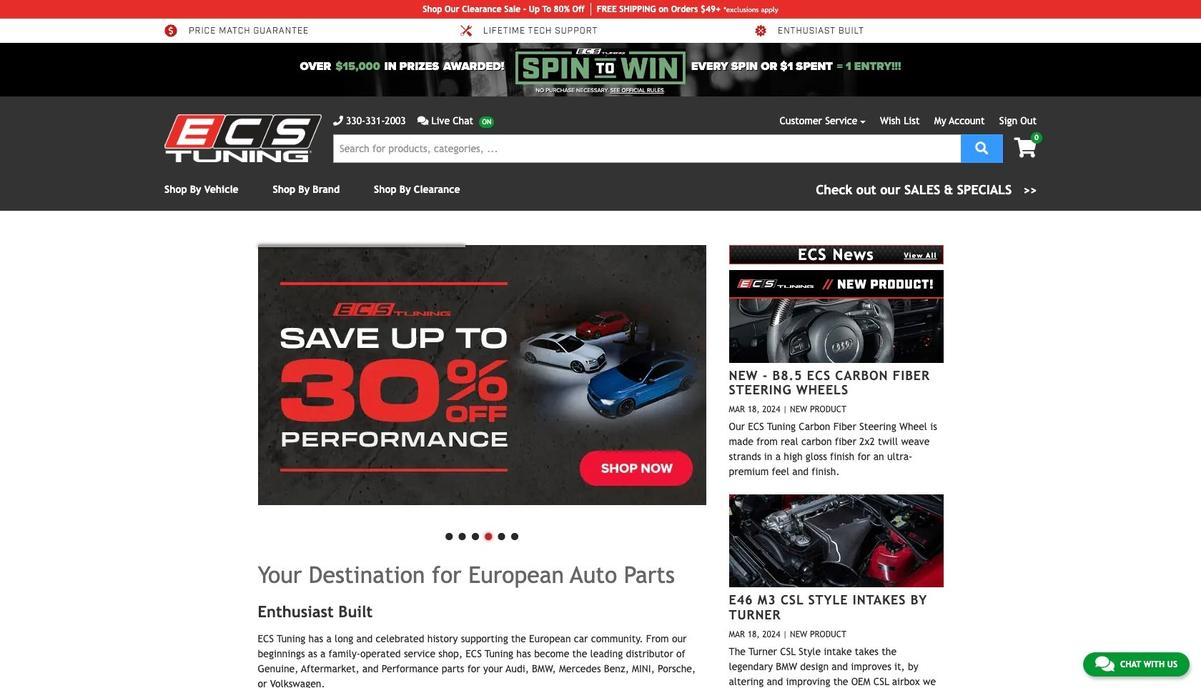 Task type: describe. For each thing, give the bounding box(es) containing it.
0 vertical spatial comments image
[[417, 116, 429, 126]]

shopping cart image
[[1014, 138, 1037, 158]]

Search text field
[[333, 134, 961, 163]]

generic - ecs up to 30% off image
[[258, 245, 706, 505]]

e46 m3 csl style intakes by turner image
[[729, 495, 943, 588]]

phone image
[[333, 116, 343, 126]]

ecs tuning 'spin to win' contest logo image
[[515, 49, 686, 84]]

search image
[[975, 141, 988, 154]]



Task type: locate. For each thing, give the bounding box(es) containing it.
0 horizontal spatial comments image
[[417, 116, 429, 126]]

1 vertical spatial comments image
[[1095, 656, 1115, 673]]

new - b8.5 ecs carbon fiber steering wheels image
[[729, 270, 943, 363]]

1 horizontal spatial comments image
[[1095, 656, 1115, 673]]

ecs tuning image
[[164, 114, 322, 162]]

comments image
[[417, 116, 429, 126], [1095, 656, 1115, 673]]



Task type: vqa. For each thing, say whether or not it's contained in the screenshot.
Interior Electronic Parts Link
no



